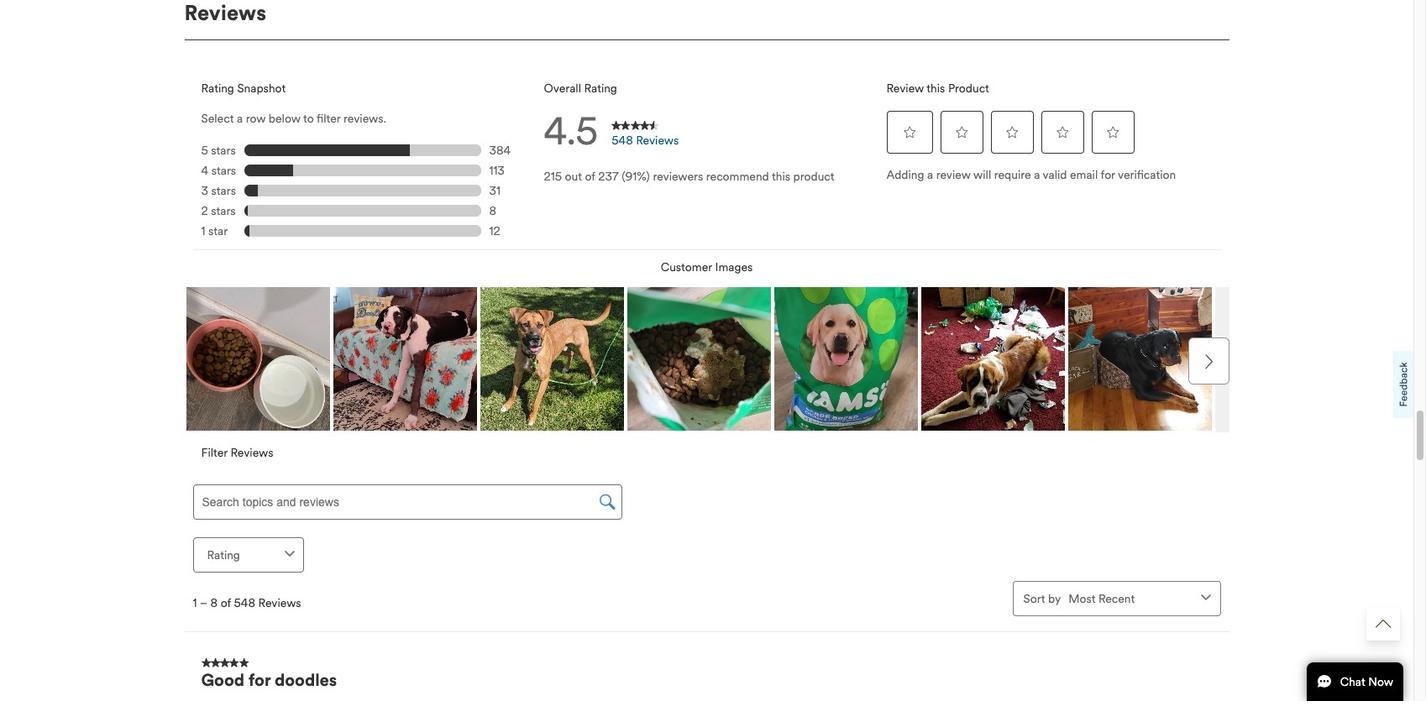 Task type: vqa. For each thing, say whether or not it's contained in the screenshot.
8 to the top
yes



Task type: locate. For each thing, give the bounding box(es) containing it.
Search topics and reviews text field
[[193, 485, 622, 520]]

adding
[[887, 168, 924, 183]]

a for review
[[927, 168, 933, 183]]

5
[[201, 143, 208, 158]]

this left product at right
[[772, 170, 790, 184]]

215
[[544, 170, 562, 184]]

0 horizontal spatial rating
[[201, 82, 234, 96]]

out
[[565, 170, 582, 184]]

row
[[246, 112, 266, 126]]

1 vertical spatial this
[[772, 170, 790, 184]]

stars right 3
[[211, 184, 236, 198]]

reviews inside the 548 reviews link
[[636, 134, 679, 148]]

for right good
[[248, 670, 271, 691]]

1 horizontal spatial 548
[[612, 134, 633, 148]]

1 left –
[[193, 597, 197, 611]]

1 vertical spatial 1
[[193, 597, 197, 611]]

of right –
[[221, 597, 231, 611]]

1 horizontal spatial this
[[927, 82, 945, 96]]

select a row below to filter reviews.
[[201, 112, 386, 126]]

a left row
[[237, 112, 243, 126]]

filter
[[317, 112, 341, 126]]

stars right 4
[[211, 164, 236, 178]]

reviews right the filter at the bottom of the page
[[231, 446, 273, 461]]

3 stars from the top
[[211, 184, 236, 198]]

8 right –
[[210, 597, 218, 611]]

548
[[612, 134, 633, 148], [234, 597, 255, 611]]

valid
[[1043, 168, 1067, 183]]

this right review
[[927, 82, 945, 96]]

0 vertical spatial for
[[1101, 168, 1115, 183]]

reviews up reviewers
[[636, 134, 679, 148]]

0 horizontal spatial 548
[[234, 597, 255, 611]]

this inside overall rating element
[[772, 170, 790, 184]]

verification
[[1118, 168, 1176, 183]]

1 horizontal spatial for
[[1101, 168, 1115, 183]]

product
[[793, 170, 835, 184]]

a left review
[[927, 168, 933, 183]]

1 for 1 – 8 of 548 reviews
[[193, 597, 197, 611]]

rating
[[201, 82, 234, 96], [584, 82, 617, 96]]

review this product
[[887, 82, 989, 96]]

reviewers
[[653, 170, 703, 184]]

stars for 4 stars
[[211, 164, 236, 178]]

8
[[489, 204, 496, 218], [210, 597, 218, 611]]

1 for 1 star
[[201, 224, 205, 238]]

1 stars from the top
[[211, 143, 236, 158]]

stars for 3 stars
[[211, 184, 236, 198]]

a for row
[[237, 112, 243, 126]]

adding a review will require a valid email for verification
[[887, 168, 1176, 183]]

1 horizontal spatial 8
[[489, 204, 496, 218]]

1 vertical spatial reviews
[[231, 446, 273, 461]]

images
[[715, 261, 753, 275]]

3 stars
[[201, 184, 236, 198]]

0 horizontal spatial of
[[221, 597, 231, 611]]

0 horizontal spatial for
[[248, 670, 271, 691]]

1 horizontal spatial of
[[585, 170, 595, 184]]

1 horizontal spatial a
[[927, 168, 933, 183]]

for
[[1101, 168, 1115, 183], [248, 670, 271, 691]]

reviews right –
[[258, 597, 301, 611]]

0 vertical spatial reviews
[[636, 134, 679, 148]]

0 horizontal spatial 1
[[193, 597, 197, 611]]

of
[[585, 170, 595, 184], [221, 597, 231, 611]]

0 vertical spatial 1
[[201, 224, 205, 238]]

reviews for 548 reviews
[[636, 134, 679, 148]]

4 stars from the top
[[211, 204, 236, 218]]

0 horizontal spatial this
[[772, 170, 790, 184]]

1
[[201, 224, 205, 238], [193, 597, 197, 611]]

of right out
[[585, 170, 595, 184]]

2 stars from the top
[[211, 164, 236, 178]]

0 vertical spatial 8
[[489, 204, 496, 218]]

stars for 2 stars
[[211, 204, 236, 218]]

548 reviews link
[[602, 111, 688, 162]]

a left "valid"
[[1034, 168, 1040, 183]]

styled arrow button link
[[1367, 607, 1400, 641]]

rating up the select
[[201, 82, 234, 96]]

8 up 12
[[489, 204, 496, 218]]

1 left the star
[[201, 224, 205, 238]]

3
[[201, 184, 208, 198]]

this
[[927, 82, 945, 96], [772, 170, 790, 184]]

548 reviews
[[612, 134, 679, 148]]

5 stars
[[201, 143, 236, 158]]

0 vertical spatial 548
[[612, 134, 633, 148]]

1 vertical spatial of
[[221, 597, 231, 611]]

548 right –
[[234, 597, 255, 611]]

stars right 2 on the top of page
[[211, 204, 236, 218]]

1 vertical spatial for
[[248, 670, 271, 691]]

stars right 5
[[211, 143, 236, 158]]

reviews.
[[344, 112, 386, 126]]

2 rating from the left
[[584, 82, 617, 96]]

1 inside rating snapshot group
[[201, 224, 205, 238]]

1 horizontal spatial rating
[[584, 82, 617, 96]]

1 horizontal spatial 1
[[201, 224, 205, 238]]

548 inside overall rating element
[[612, 134, 633, 148]]

reviews
[[636, 134, 679, 148], [231, 446, 273, 461], [258, 597, 301, 611]]

email
[[1070, 168, 1098, 183]]

a
[[237, 112, 243, 126], [927, 168, 933, 183], [1034, 168, 1040, 183]]

rating snapshot
[[201, 82, 286, 96]]

548 up (91%)
[[612, 134, 633, 148]]

31
[[489, 184, 501, 198]]

1 vertical spatial 8
[[210, 597, 218, 611]]

2 vertical spatial reviews
[[258, 597, 301, 611]]

stars for 5 stars
[[211, 143, 236, 158]]

4 stars
[[201, 164, 236, 178]]

stars
[[211, 143, 236, 158], [211, 164, 236, 178], [211, 184, 236, 198], [211, 204, 236, 218]]

0 horizontal spatial a
[[237, 112, 243, 126]]

for right "email"
[[1101, 168, 1115, 183]]

0 vertical spatial of
[[585, 170, 595, 184]]

rating right the overall
[[584, 82, 617, 96]]

to
[[303, 112, 314, 126]]

None search field
[[193, 485, 622, 520]]



Task type: describe. For each thing, give the bounding box(es) containing it.
2 stars
[[201, 204, 236, 218]]

rating snapshot group
[[201, 141, 527, 241]]

overall
[[544, 82, 581, 96]]

237
[[598, 170, 619, 184]]

1 rating from the left
[[201, 82, 234, 96]]

0 vertical spatial this
[[927, 82, 945, 96]]

2
[[201, 204, 208, 218]]

113
[[489, 164, 505, 178]]

1 – 8 of 548 reviews
[[193, 597, 301, 611]]

below
[[269, 112, 300, 126]]

12
[[489, 224, 500, 238]]

384
[[489, 143, 511, 158]]

reviews for filter reviews
[[231, 446, 273, 461]]

good for doodles
[[201, 670, 337, 691]]

snapshot
[[237, 82, 286, 96]]

1 vertical spatial 548
[[234, 597, 255, 611]]

overall rating element
[[535, 72, 878, 193]]

review
[[887, 82, 924, 96]]

product
[[948, 82, 989, 96]]

recommend
[[706, 170, 769, 184]]

scroll to top image
[[1376, 617, 1391, 632]]

8 inside rating snapshot group
[[489, 204, 496, 218]]

–
[[200, 597, 207, 611]]

(91%)
[[622, 170, 650, 184]]

215 out of 237 (91%) reviewers recommend this product
[[544, 170, 835, 184]]

filter
[[201, 446, 228, 461]]

2 horizontal spatial a
[[1034, 168, 1040, 183]]

rating is 0 (out of 5 stars). group
[[887, 107, 1139, 157]]

customer images
[[661, 261, 753, 275]]

4.5
[[544, 109, 598, 155]]

star
[[208, 224, 228, 238]]

select
[[201, 112, 234, 126]]

require
[[994, 168, 1031, 183]]

customer
[[661, 261, 712, 275]]

4
[[201, 164, 208, 178]]

doodles
[[275, 670, 337, 691]]

overall rating
[[544, 82, 617, 96]]

will
[[973, 168, 991, 183]]

of inside overall rating element
[[585, 170, 595, 184]]

0 horizontal spatial 8
[[210, 597, 218, 611]]

good
[[201, 670, 244, 691]]

filter reviews
[[201, 446, 273, 461]]

review
[[936, 168, 971, 183]]

1 star
[[201, 224, 228, 238]]



